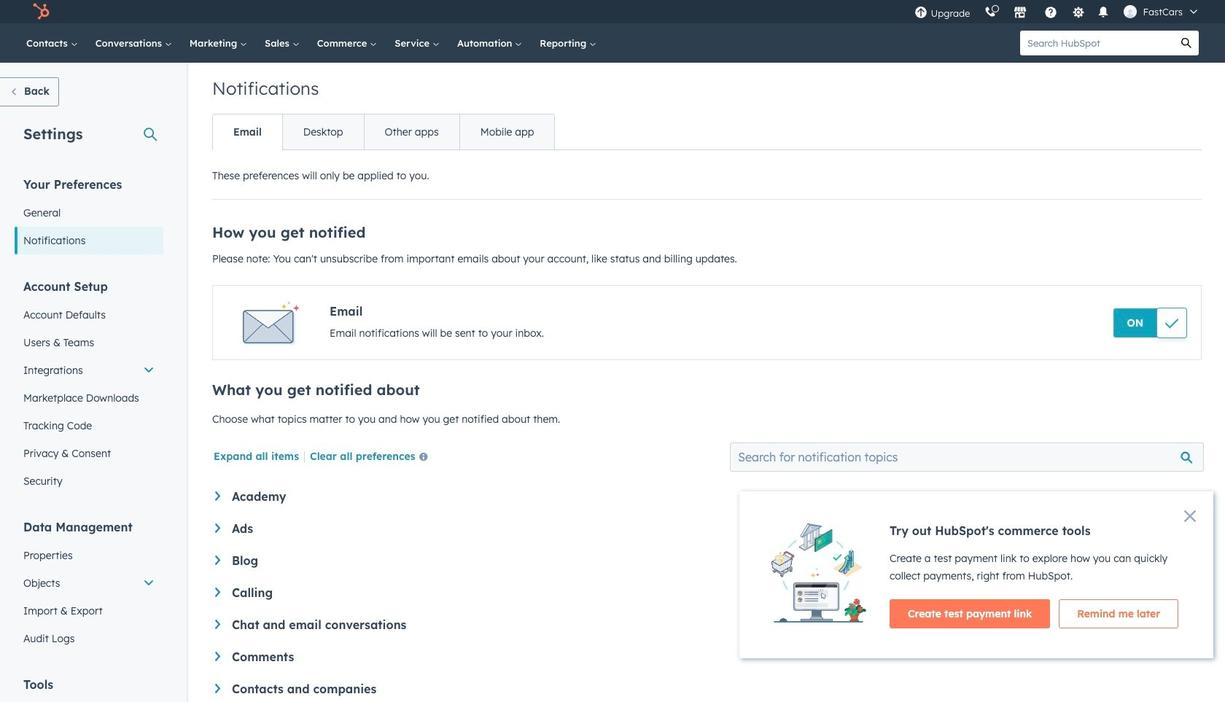 Task type: describe. For each thing, give the bounding box(es) containing it.
4 caret image from the top
[[215, 588, 220, 597]]

3 caret image from the top
[[215, 684, 220, 693]]

marketplaces image
[[1014, 7, 1027, 20]]

Search HubSpot search field
[[1020, 31, 1174, 55]]

christina overa image
[[1124, 5, 1137, 18]]



Task type: vqa. For each thing, say whether or not it's contained in the screenshot.
4th caret image from the bottom
yes



Task type: locate. For each thing, give the bounding box(es) containing it.
2 vertical spatial caret image
[[215, 684, 220, 693]]

your preferences element
[[15, 177, 163, 255]]

caret image
[[215, 492, 220, 501], [215, 524, 220, 533], [215, 556, 220, 565], [215, 588, 220, 597]]

caret image
[[215, 620, 220, 629], [215, 652, 220, 661], [215, 684, 220, 693]]

0 vertical spatial caret image
[[215, 620, 220, 629]]

menu
[[908, 0, 1208, 23]]

data management element
[[15, 519, 163, 653]]

3 caret image from the top
[[215, 556, 220, 565]]

2 caret image from the top
[[215, 524, 220, 533]]

1 vertical spatial caret image
[[215, 652, 220, 661]]

2 caret image from the top
[[215, 652, 220, 661]]

Search for notification topics search field
[[730, 443, 1204, 472]]

close image
[[1184, 511, 1196, 522]]

account setup element
[[15, 279, 163, 495]]

1 caret image from the top
[[215, 492, 220, 501]]

1 caret image from the top
[[215, 620, 220, 629]]

navigation
[[212, 114, 555, 150]]



